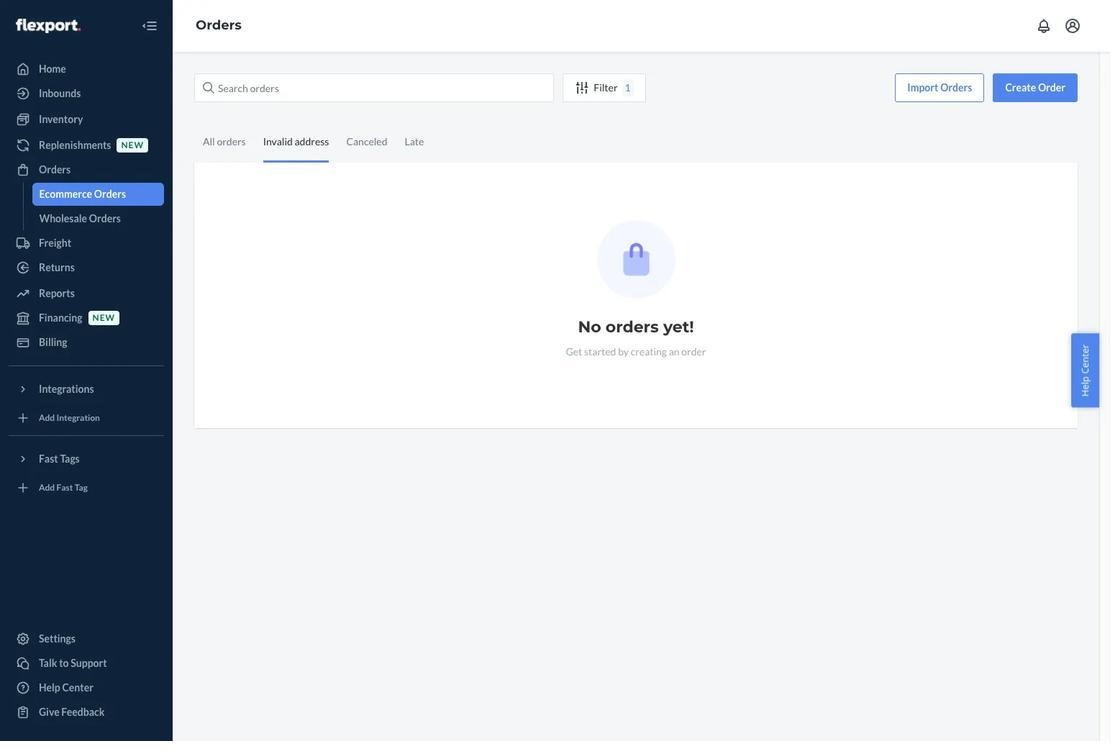 Task type: locate. For each thing, give the bounding box(es) containing it.
1 vertical spatial fast
[[57, 483, 73, 493]]

1 vertical spatial orders
[[606, 317, 659, 337]]

orders link
[[196, 17, 242, 33], [9, 158, 164, 181]]

help
[[1079, 377, 1092, 397], [39, 682, 60, 694]]

0 horizontal spatial help center
[[39, 682, 94, 694]]

tags
[[60, 453, 80, 465]]

center inside button
[[1079, 345, 1092, 374]]

integration
[[57, 413, 100, 424]]

search image
[[203, 82, 215, 94]]

orders right import
[[941, 81, 973, 94]]

fast inside the add fast tag link
[[57, 483, 73, 493]]

orders inside button
[[941, 81, 973, 94]]

1 horizontal spatial new
[[121, 140, 144, 151]]

new for financing
[[93, 313, 115, 324]]

inventory link
[[9, 108, 164, 131]]

help center
[[1079, 345, 1092, 397], [39, 682, 94, 694]]

returns
[[39, 261, 75, 274]]

new down "reports" link
[[93, 313, 115, 324]]

support
[[71, 657, 107, 669]]

0 vertical spatial help
[[1079, 377, 1092, 397]]

add
[[39, 413, 55, 424], [39, 483, 55, 493]]

ecommerce
[[39, 188, 92, 200]]

1 horizontal spatial orders link
[[196, 17, 242, 33]]

fast tags
[[39, 453, 80, 465]]

wholesale orders
[[39, 212, 121, 225]]

add fast tag link
[[9, 477, 164, 500]]

create order link
[[994, 73, 1078, 102]]

add for add integration
[[39, 413, 55, 424]]

1 horizontal spatial help
[[1079, 377, 1092, 397]]

reports link
[[9, 282, 164, 305]]

integrations
[[39, 383, 94, 395]]

0 horizontal spatial center
[[62, 682, 94, 694]]

new
[[121, 140, 144, 151], [93, 313, 115, 324]]

give feedback
[[39, 706, 105, 718]]

0 vertical spatial new
[[121, 140, 144, 151]]

orders
[[196, 17, 242, 33], [941, 81, 973, 94], [39, 163, 71, 176], [94, 188, 126, 200], [89, 212, 121, 225]]

empty list image
[[597, 220, 676, 299]]

0 horizontal spatial orders
[[217, 135, 246, 148]]

add down fast tags
[[39, 483, 55, 493]]

0 horizontal spatial new
[[93, 313, 115, 324]]

new down inventory link on the top left of the page
[[121, 140, 144, 151]]

fast left tag
[[57, 483, 73, 493]]

1 horizontal spatial center
[[1079, 345, 1092, 374]]

2 add from the top
[[39, 483, 55, 493]]

open notifications image
[[1036, 17, 1053, 35]]

orders link up the ecommerce orders
[[9, 158, 164, 181]]

give feedback button
[[9, 701, 164, 724]]

0 vertical spatial help center
[[1079, 345, 1092, 397]]

0 vertical spatial orders
[[217, 135, 246, 148]]

orders for import orders
[[941, 81, 973, 94]]

0 vertical spatial add
[[39, 413, 55, 424]]

orders right all
[[217, 135, 246, 148]]

orders for ecommerce orders
[[94, 188, 126, 200]]

orders for all
[[217, 135, 246, 148]]

orders link up search icon
[[196, 17, 242, 33]]

orders inside 'link'
[[89, 212, 121, 225]]

add inside 'link'
[[39, 413, 55, 424]]

0 vertical spatial orders link
[[196, 17, 242, 33]]

1 horizontal spatial orders
[[606, 317, 659, 337]]

fast left tags
[[39, 453, 58, 465]]

orders down ecommerce orders link
[[89, 212, 121, 225]]

0 vertical spatial fast
[[39, 453, 58, 465]]

orders up wholesale orders 'link'
[[94, 188, 126, 200]]

import orders button
[[896, 73, 985, 102]]

billing
[[39, 336, 67, 348]]

close navigation image
[[141, 17, 158, 35]]

fast inside fast tags dropdown button
[[39, 453, 58, 465]]

1 vertical spatial help center
[[39, 682, 94, 694]]

returns link
[[9, 256, 164, 279]]

0 horizontal spatial orders link
[[9, 158, 164, 181]]

ecommerce orders link
[[32, 183, 164, 206]]

1 horizontal spatial help center
[[1079, 345, 1092, 397]]

creating
[[631, 346, 667, 358]]

0 vertical spatial center
[[1079, 345, 1092, 374]]

orders
[[217, 135, 246, 148], [606, 317, 659, 337]]

inbounds
[[39, 87, 81, 99]]

fast
[[39, 453, 58, 465], [57, 483, 73, 493]]

center
[[1079, 345, 1092, 374], [62, 682, 94, 694]]

invalid
[[263, 135, 293, 148]]

1 vertical spatial help
[[39, 682, 60, 694]]

1 vertical spatial new
[[93, 313, 115, 324]]

settings link
[[9, 628, 164, 651]]

add left integration
[[39, 413, 55, 424]]

add fast tag
[[39, 483, 88, 493]]

add integration
[[39, 413, 100, 424]]

1 add from the top
[[39, 413, 55, 424]]

orders up "get started by creating an order"
[[606, 317, 659, 337]]

no orders yet!
[[578, 317, 694, 337]]

1 vertical spatial add
[[39, 483, 55, 493]]



Task type: describe. For each thing, give the bounding box(es) containing it.
late
[[405, 135, 424, 148]]

flexport logo image
[[16, 19, 80, 33]]

inbounds link
[[9, 82, 164, 105]]

replenishments
[[39, 139, 111, 151]]

wholesale orders link
[[32, 207, 164, 230]]

help inside button
[[1079, 377, 1092, 397]]

an
[[669, 346, 680, 358]]

reports
[[39, 287, 75, 299]]

all orders
[[203, 135, 246, 148]]

1
[[625, 81, 631, 94]]

open account menu image
[[1065, 17, 1082, 35]]

orders up ecommerce
[[39, 163, 71, 176]]

get
[[566, 346, 583, 358]]

feedback
[[61, 706, 105, 718]]

inventory
[[39, 113, 83, 125]]

filter 1
[[594, 81, 631, 94]]

Search orders text field
[[194, 73, 554, 102]]

talk to support button
[[9, 652, 164, 675]]

settings
[[39, 633, 76, 645]]

fast tags button
[[9, 448, 164, 471]]

tag
[[75, 483, 88, 493]]

orders for no
[[606, 317, 659, 337]]

orders up search icon
[[196, 17, 242, 33]]

wholesale
[[39, 212, 87, 225]]

help center inside help center link
[[39, 682, 94, 694]]

home
[[39, 63, 66, 75]]

freight link
[[9, 232, 164, 255]]

no
[[578, 317, 602, 337]]

get started by creating an order
[[566, 346, 707, 358]]

help center button
[[1072, 334, 1100, 408]]

add for add fast tag
[[39, 483, 55, 493]]

all
[[203, 135, 215, 148]]

1 vertical spatial orders link
[[9, 158, 164, 181]]

orders for wholesale orders
[[89, 212, 121, 225]]

order
[[682, 346, 707, 358]]

started
[[585, 346, 617, 358]]

freight
[[39, 237, 71, 249]]

add integration link
[[9, 407, 164, 430]]

yet!
[[664, 317, 694, 337]]

create order
[[1006, 81, 1066, 94]]

new for replenishments
[[121, 140, 144, 151]]

home link
[[9, 58, 164, 81]]

by
[[618, 346, 629, 358]]

filter
[[594, 81, 618, 94]]

talk
[[39, 657, 57, 669]]

talk to support
[[39, 657, 107, 669]]

give
[[39, 706, 59, 718]]

invalid address
[[263, 135, 329, 148]]

billing link
[[9, 331, 164, 354]]

ecommerce orders
[[39, 188, 126, 200]]

canceled
[[347, 135, 388, 148]]

0 horizontal spatial help
[[39, 682, 60, 694]]

address
[[295, 135, 329, 148]]

order
[[1039, 81, 1066, 94]]

help center link
[[9, 677, 164, 700]]

1 vertical spatial center
[[62, 682, 94, 694]]

import
[[908, 81, 939, 94]]

to
[[59, 657, 69, 669]]

create
[[1006, 81, 1037, 94]]

integrations button
[[9, 378, 164, 401]]

import orders
[[908, 81, 973, 94]]

help center inside help center button
[[1079, 345, 1092, 397]]

financing
[[39, 312, 82, 324]]



Task type: vqa. For each thing, say whether or not it's contained in the screenshot.
Flexport logo
yes



